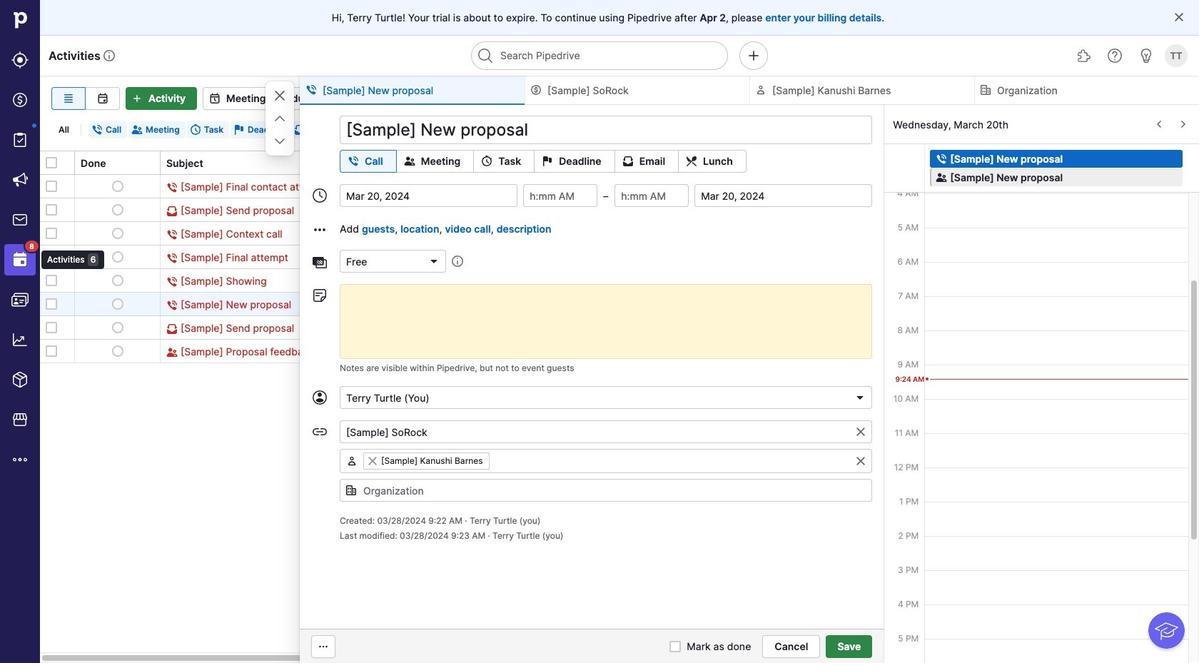 Task type: locate. For each thing, give the bounding box(es) containing it.
menu item
[[0, 240, 40, 280]]

8 row from the top
[[40, 339, 1199, 366]]

1 color undefined image from the top
[[11, 131, 29, 148]]

h:mm AM text field
[[523, 184, 598, 207]]

color undefined image down deals image
[[11, 131, 29, 148]]

calendar image
[[94, 93, 111, 104]]

color primary image inside organization field
[[345, 485, 357, 496]]

4 row from the top
[[40, 245, 1199, 269]]

7 row from the top
[[40, 316, 1199, 340]]

Deal or Lead text field
[[340, 420, 873, 443]]

info image
[[103, 50, 115, 61], [452, 256, 463, 267]]

sales assistant image
[[1138, 47, 1155, 64]]

menu
[[0, 0, 104, 663]]

2 color undefined image from the top
[[11, 251, 29, 268]]

contacts image
[[11, 291, 29, 308]]

1 vertical spatial color undefined image
[[11, 251, 29, 268]]

campaigns image
[[11, 171, 29, 188]]

open details in full view image
[[1045, 93, 1062, 104]]

home image
[[9, 9, 31, 31]]

0 vertical spatial color undefined image
[[11, 131, 29, 148]]

color undefined image
[[11, 131, 29, 148], [11, 251, 29, 268]]

0 vertical spatial info image
[[103, 50, 115, 61]]

color primary inverted image
[[128, 93, 146, 104]]

color primary image
[[306, 84, 317, 96], [530, 84, 542, 96], [755, 84, 767, 96], [980, 84, 991, 96], [319, 90, 337, 107], [206, 93, 223, 104], [233, 124, 245, 136], [341, 124, 352, 136], [271, 133, 288, 150], [936, 153, 947, 165], [345, 156, 362, 167], [401, 156, 418, 167], [46, 157, 57, 168], [936, 172, 947, 183], [46, 181, 57, 192], [112, 181, 123, 192], [166, 182, 178, 194], [311, 187, 328, 204], [112, 204, 123, 216], [112, 228, 123, 239], [166, 229, 178, 241], [428, 256, 440, 267], [166, 300, 178, 311], [112, 322, 123, 333], [166, 323, 178, 335], [46, 345, 57, 357], [112, 345, 123, 357], [346, 455, 358, 467], [345, 485, 357, 496], [670, 641, 681, 652]]

5 row from the top
[[40, 268, 1199, 296]]

color secondary image
[[1182, 157, 1193, 168]]

None field
[[340, 250, 446, 273], [340, 386, 873, 409], [340, 420, 873, 443], [340, 449, 873, 473], [340, 479, 873, 502], [340, 250, 446, 273], [340, 386, 873, 409], [340, 449, 873, 473]]

color primary image
[[1173, 11, 1185, 23], [271, 87, 288, 104], [271, 110, 288, 127], [91, 124, 103, 136], [131, 124, 143, 136], [190, 124, 201, 136], [294, 124, 305, 136], [478, 156, 496, 167], [539, 156, 556, 167], [619, 156, 636, 167], [683, 156, 700, 167], [623, 157, 635, 168], [46, 204, 57, 216], [166, 206, 178, 217], [311, 221, 328, 238], [46, 228, 57, 239], [46, 251, 57, 263], [112, 251, 123, 263], [166, 253, 178, 264], [311, 254, 328, 271], [46, 275, 57, 286], [112, 275, 123, 286], [166, 276, 178, 288], [311, 287, 328, 304], [46, 298, 57, 310], [112, 298, 123, 310], [46, 322, 57, 333], [166, 347, 178, 358], [311, 389, 328, 406], [855, 392, 866, 403], [311, 423, 328, 440], [855, 426, 867, 438], [367, 455, 378, 467], [855, 455, 867, 467], [315, 641, 332, 652]]

row
[[40, 175, 1199, 201], [40, 198, 1199, 225], [40, 221, 1199, 246], [40, 245, 1199, 269], [40, 268, 1199, 296], [40, 292, 1199, 319], [40, 316, 1199, 340], [40, 339, 1199, 366]]

previous day image
[[1151, 118, 1168, 130]]

Call text field
[[340, 116, 873, 144]]

Organization text field
[[340, 479, 873, 502]]

h:mm AM text field
[[615, 184, 689, 207]]

next day image
[[1175, 118, 1192, 130]]

knowledge center bot, also known as kc bot is an onboarding assistant that allows you to see the list of onboarding items in one place for quick and easy reference. this improves your in-app experience. image
[[1149, 613, 1185, 649]]

color primary inverted image
[[936, 153, 947, 165]]

grid
[[40, 150, 1199, 663]]

None text field
[[695, 184, 873, 207]]

3 row from the top
[[40, 221, 1199, 246]]

color undefined image up contacts icon
[[11, 251, 29, 268]]

None text field
[[340, 184, 518, 207], [489, 450, 872, 472], [340, 184, 518, 207], [489, 450, 872, 472]]

info image
[[1018, 93, 1030, 104]]

1 vertical spatial info image
[[452, 256, 463, 267]]



Task type: describe. For each thing, give the bounding box(es) containing it.
0 horizontal spatial info image
[[103, 50, 115, 61]]

6 row from the top
[[40, 292, 1199, 319]]

leads image
[[11, 51, 29, 69]]

color primary image inside deal or lead field
[[855, 426, 867, 438]]

none field deal or lead
[[340, 420, 873, 443]]

1 row from the top
[[40, 175, 1199, 201]]

sales inbox image
[[11, 211, 29, 228]]

marketplace image
[[11, 411, 29, 428]]

more image
[[11, 451, 29, 468]]

Search Pipedrive field
[[471, 41, 728, 70]]

quick add image
[[745, 47, 762, 64]]

products image
[[11, 371, 29, 388]]

2 row from the top
[[40, 198, 1199, 225]]

1 horizontal spatial info image
[[452, 256, 463, 267]]

list image
[[60, 93, 77, 104]]

quick help image
[[1106, 47, 1124, 64]]

deals image
[[11, 91, 29, 108]]

insights image
[[11, 331, 29, 348]]

none field organization
[[340, 479, 873, 502]]



Task type: vqa. For each thing, say whether or not it's contained in the screenshot.
Quick Add IMAGE
yes



